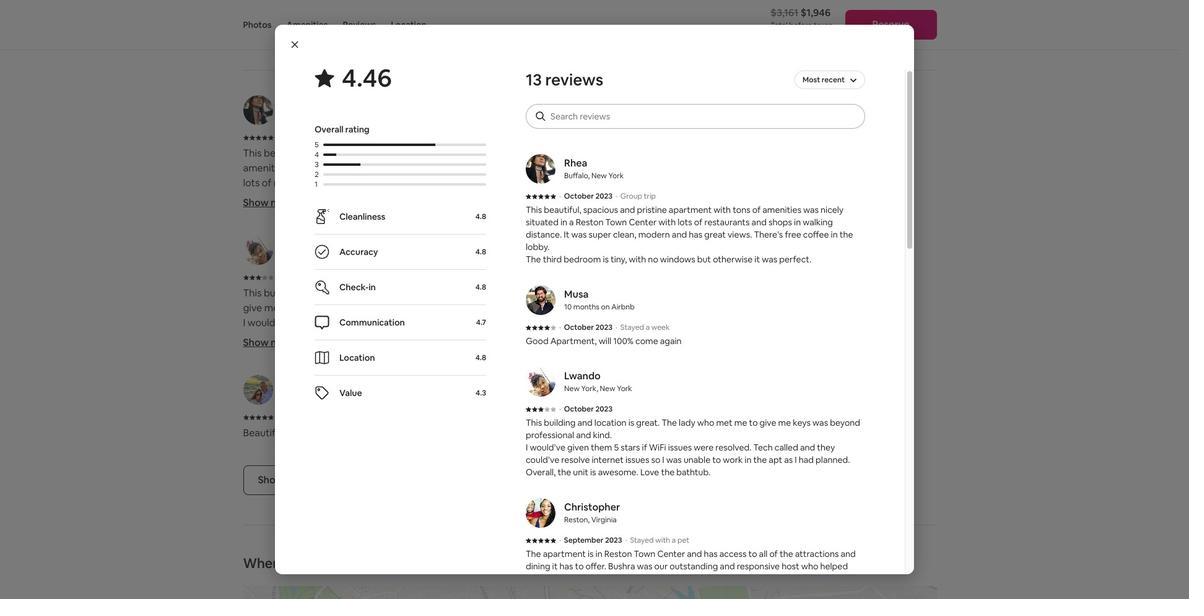 Task type: vqa. For each thing, say whether or not it's contained in the screenshot.


Task type: describe. For each thing, give the bounding box(es) containing it.
stay. inside the 4.46 dialog
[[726, 586, 744, 597]]

again
[[660, 336, 682, 347]]

christopher inside the christopher reston, virginia
[[633, 237, 689, 250]]

months
[[573, 302, 600, 312]]

show more button down · october 2023 · stayed a week
[[595, 336, 647, 350]]

show more button for to
[[243, 336, 295, 350]]

lwando inside the 4.46 dialog
[[564, 370, 601, 383]]

restaurants!!
[[456, 427, 512, 440]]

2 vertical spatial 5
[[614, 442, 619, 453]]

met inside 'list'
[[461, 287, 479, 300]]

4.46
[[342, 62, 392, 94]]

1 beautiful from the left
[[243, 427, 283, 440]]

chris
[[633, 377, 657, 390]]

google map
showing 15 points of interest. region
[[203, 577, 996, 600]]

windows inside the 4.46 dialog
[[660, 254, 695, 265]]

check-in
[[339, 282, 376, 293]]

show more for to
[[243, 336, 295, 349]]

free inside the 4.46 dialog
[[785, 229, 801, 240]]

2023 up 4
[[318, 132, 338, 144]]

0 vertical spatial amenities
[[243, 162, 287, 175]]

4.8 for cleanliness
[[476, 212, 486, 222]]

overall rating
[[315, 124, 370, 135]]

so inside the 4.46 dialog
[[651, 455, 660, 466]]

as down the '· september 2023 · stayed with a pet'
[[631, 574, 640, 585]]

cleanliness
[[339, 211, 385, 222]]

where you'll be
[[243, 555, 340, 572]]

2023 up stay.
[[655, 412, 675, 424]]

lots inside the 4.46 dialog
[[678, 217, 692, 228]]

as up port charlotte, florida
[[325, 346, 335, 359]]

0 horizontal spatial there's
[[404, 191, 437, 204]]

location button
[[391, 0, 427, 50]]

also inside 'list'
[[595, 346, 613, 359]]

0 horizontal spatial tons
[[480, 147, 500, 160]]

more for work
[[271, 336, 295, 349]]

they inside the 4.46 dialog
[[817, 442, 835, 453]]

york, inside the 4.46 dialog
[[581, 384, 598, 394]]

0 vertical spatial access
[[816, 287, 847, 300]]

0 horizontal spatial spacious
[[309, 147, 349, 160]]

reserve
[[872, 18, 910, 31]]

$3,161 $1,946 total before taxes
[[771, 6, 832, 30]]

0 vertical spatial lots
[[243, 176, 260, 189]]

rhea buffalo, new york
[[564, 157, 624, 181]]

0 vertical spatial early
[[856, 316, 878, 329]]

years
[[640, 391, 661, 402]]

0 horizontal spatial called
[[243, 331, 270, 344]]

0 vertical spatial needs
[[741, 346, 769, 359]]

group for this beautiful, spacious and pristine apartment with tons of amenities was nicely situated in a reston town center with lots of restaurants and shops in walking distance. it was super clean, modern and has great views. there's free coffee in the lobby.
[[621, 191, 642, 201]]

lady inside the 4.46 dialog
[[679, 417, 695, 429]]

2 vertical spatial great
[[354, 427, 379, 440]]

new inside rhea buffalo, new york
[[591, 171, 607, 181]]

tons inside the 4.46 dialog
[[733, 204, 750, 216]]

0 horizontal spatial perfect.
[[263, 236, 300, 249]]

port charlotte, florida
[[282, 391, 369, 402]]

tech inside 'list'
[[503, 316, 525, 329]]

0 vertical spatial lwando
[[282, 237, 318, 250]]

new up check-
[[323, 251, 341, 262]]

good
[[526, 336, 549, 347]]

work inside the 4.46 dialog
[[723, 455, 743, 466]]

2023 down rhea buffalo, new york
[[595, 191, 613, 201]]

1
[[315, 180, 318, 190]]

walking inside the 4.46 dialog
[[803, 217, 833, 228]]

0 horizontal spatial wifi
[[384, 316, 404, 329]]

be
[[323, 555, 340, 572]]

tech inside the 4.46 dialog
[[754, 442, 773, 453]]

october down buffalo,
[[564, 191, 594, 201]]

most recent button
[[795, 69, 865, 90]]

host inside the 4.46 dialog
[[782, 561, 799, 572]]

0 vertical spatial nearby
[[730, 331, 762, 344]]

given inside the 4.46 dialog
[[567, 442, 589, 453]]

0 horizontal spatial but
[[439, 221, 455, 234]]

new right lwando icon
[[282, 251, 300, 262]]

1 horizontal spatial virginia
[[665, 251, 695, 262]]

show for the apartment is in reston town center and has access to all of the attractions and dining it has to offer. bushra was our outstanding and responsive host who helped facilitate an early check-in as we were leaving a nearby apartment. bushra was also very responsive to all of our needs throughout the stay.
[[595, 336, 620, 349]]

florida
[[342, 391, 369, 402]]

bathtub. inside 'list'
[[333, 361, 372, 374]]

reston, inside the 4.46 dialog
[[564, 515, 590, 525]]

dining inside the 4.46 dialog
[[526, 561, 550, 572]]

angel image
[[243, 375, 273, 405]]

distance. inside the 4.46 dialog
[[526, 229, 562, 240]]

0 horizontal spatial work
[[255, 346, 278, 359]]

very
[[595, 427, 616, 440]]

is up communication
[[360, 287, 367, 300]]

4.7
[[476, 318, 486, 328]]

reviews
[[343, 19, 376, 30]]

third inside the 4.46 dialog
[[543, 254, 562, 265]]

windows inside 'list'
[[397, 221, 437, 234]]

0 vertical spatial check-
[[595, 331, 626, 344]]

needs inside the 4.46 dialog
[[636, 586, 661, 597]]

host inside 'list'
[[723, 316, 743, 329]]

0 vertical spatial 3
[[243, 15, 247, 25]]

0 horizontal spatial walking
[[386, 176, 421, 189]]

2 vertical spatial lots
[[425, 427, 442, 440]]

helped inside the 4.46 dialog
[[820, 561, 848, 572]]

13 inside the 4.46 dialog
[[526, 69, 542, 90]]

0 vertical spatial throughout
[[771, 346, 824, 359]]

coffee inside the 4.46 dialog
[[803, 229, 829, 240]]

professional inside the 4.46 dialog
[[526, 430, 574, 441]]

unable inside the 4.46 dialog
[[684, 455, 711, 466]]

my
[[732, 427, 746, 440]]

0 vertical spatial great.
[[369, 287, 396, 300]]

show more down · october 2023 · stayed a week
[[595, 336, 647, 349]]

is down very
[[590, 467, 596, 478]]

0 horizontal spatial lady
[[418, 287, 437, 300]]

pet
[[678, 536, 689, 546]]

· october 2023 inside the 4.46 dialog
[[559, 404, 613, 414]]

4
[[315, 150, 319, 160]]

0 vertical spatial dining
[[696, 302, 724, 315]]

0 horizontal spatial location
[[322, 287, 358, 300]]

port
[[282, 391, 299, 402]]

0 vertical spatial group
[[346, 132, 372, 144]]

unit inside 'list'
[[457, 346, 474, 359]]

4.3
[[476, 388, 486, 398]]

were left the 4.7
[[435, 316, 458, 329]]

exceeded
[[684, 427, 729, 440]]

apartment,
[[550, 336, 597, 347]]

0 horizontal spatial this beautiful, spacious and pristine apartment with tons of amenities was nicely situated in a reston town center with lots of restaurants and shops in walking distance. it was super clean, modern and has great views. there's free coffee in the lobby. the third bedroom is tiny, with no windows but otherwise it was perfect.
[[243, 147, 520, 249]]

access inside the 4.46 dialog
[[720, 549, 747, 560]]

0 vertical spatial location
[[391, 19, 427, 30]]

me up the 4.7
[[482, 287, 496, 300]]

show inside button
[[258, 474, 283, 487]]

most
[[803, 75, 820, 85]]

· september 2023 · stayed with a pet
[[559, 536, 689, 546]]

2023 right september
[[605, 536, 622, 546]]

· october 2023 · group trip inside the 4.46 dialog
[[559, 191, 656, 201]]

before
[[789, 20, 812, 30]]

views. inside 'list'
[[374, 191, 402, 204]]

bedroom inside the 4.46 dialog
[[564, 254, 601, 265]]

is right very
[[628, 417, 634, 429]]

overall, inside the 4.46 dialog
[[526, 467, 556, 478]]

0 vertical spatial professional
[[360, 302, 416, 315]]

0 horizontal spatial this building and location is great. the lady who met me to give me keys was beyond professional and kind. i would've given them 5 stars if wifi issues were resolved. tech called and they could've resolve internet issues so i was unable to work in the apt as i had planned. overall, the unit is awesome. love the bathtub.
[[243, 287, 525, 374]]

0 vertical spatial leaving
[[688, 331, 721, 344]]

but inside the 4.46 dialog
[[697, 254, 711, 265]]

0 vertical spatial 5
[[315, 140, 319, 150]]

is up week
[[666, 287, 672, 300]]

0 vertical spatial 2
[[243, 25, 247, 35]]

4.46 dialog
[[275, 25, 914, 600]]

10
[[564, 302, 572, 312]]

clean, inside the 4.46 dialog
[[613, 229, 637, 240]]

more for bedroom
[[271, 196, 295, 209]]

2023 up very
[[595, 404, 613, 414]]

0 horizontal spatial tiny,
[[340, 221, 359, 234]]

photos button
[[243, 0, 272, 50]]

attractions inside the 4.46 dialog
[[795, 549, 839, 560]]

amenities button
[[286, 0, 328, 50]]

facilitate inside the 4.46 dialog
[[526, 574, 561, 585]]

0 vertical spatial nicely
[[309, 162, 336, 175]]

$3,161
[[771, 6, 798, 19]]

$1,946
[[801, 6, 831, 19]]

virginia inside the 4.46 dialog
[[591, 515, 617, 525]]

september
[[564, 536, 604, 546]]

0 vertical spatial no
[[383, 221, 394, 234]]

week
[[651, 323, 670, 333]]

show more for third
[[243, 196, 295, 209]]

resolve inside 'list'
[[355, 331, 387, 344]]

leaving inside the 4.46 dialog
[[677, 574, 705, 585]]

apartment. inside the 4.46 dialog
[[743, 574, 788, 585]]

check-
[[339, 282, 369, 293]]

resolved. inside the 4.46 dialog
[[716, 442, 752, 453]]

would've inside the 4.46 dialog
[[530, 442, 566, 453]]

october left chris icon
[[564, 404, 594, 414]]

situated inside 'list'
[[338, 162, 375, 175]]

most recent
[[803, 75, 845, 85]]

angel image
[[243, 375, 273, 405]]

rating
[[345, 124, 370, 135]]

check- inside the 4.46 dialog
[[595, 574, 622, 585]]

york inside rhea buffalo, new york
[[609, 171, 624, 181]]

you'll
[[288, 555, 321, 572]]

situated inside the 4.46 dialog
[[526, 217, 559, 228]]

more down · october 2023 · stayed a week
[[623, 336, 647, 349]]

rhea
[[564, 157, 587, 170]]

1 horizontal spatial reston,
[[633, 251, 663, 262]]

all inside button
[[286, 474, 296, 487]]

0 vertical spatial great
[[347, 191, 372, 204]]

0 vertical spatial we
[[648, 331, 661, 344]]

beautiful apartment in a great area with lots of restaurants!!
[[243, 427, 512, 440]]

it inside 'list'
[[466, 176, 473, 189]]

april
[[633, 412, 653, 424]]

awesome. inside the 4.46 dialog
[[598, 467, 638, 478]]

0 horizontal spatial them
[[317, 316, 342, 329]]

total
[[771, 20, 788, 30]]

photos
[[243, 19, 272, 30]]

reserve button
[[845, 10, 937, 40]]

helped inside 'list'
[[767, 316, 799, 329]]

york inside 'list'
[[343, 251, 361, 262]]

musa for musa 10 months on airbnb
[[564, 288, 589, 301]]

met inside the 4.46 dialog
[[716, 417, 733, 429]]

taxes
[[814, 20, 832, 30]]

0 vertical spatial offer.
[[764, 302, 788, 315]]

modern inside the 4.46 dialog
[[638, 229, 670, 240]]

musa for musa
[[633, 97, 658, 110]]

very beautiful stay. exceeded my expectations
[[595, 427, 807, 440]]

love inside the 4.46 dialog
[[640, 467, 659, 478]]

give inside the 4.46 dialog
[[760, 417, 776, 429]]

would've inside 'list'
[[248, 316, 288, 329]]

0 vertical spatial building
[[264, 287, 300, 300]]

very inside the 4.46 dialog
[[526, 586, 543, 597]]

reviews button
[[343, 0, 376, 50]]

0 horizontal spatial if
[[376, 316, 382, 329]]

2023 up good apartment, will 100% come again at the bottom of page
[[595, 323, 613, 333]]

4.8 for check-in
[[476, 282, 486, 292]]

show more button for third
[[243, 196, 295, 210]]

distance. inside 'list'
[[423, 176, 464, 189]]

lwando new york, new york inside the 4.46 dialog
[[564, 370, 632, 394]]

0 vertical spatial had
[[342, 346, 359, 359]]

13 inside button
[[298, 474, 308, 487]]

the apartment is in reston town center and has access to all of the attractions and dining it has to offer. bushra was our outstanding and responsive host who helped facilitate an early check-in as we were leaving a nearby apartment. bushra was also very responsive to all of our needs throughout the stay. inside 'list'
[[595, 287, 878, 359]]

0 vertical spatial love
[[291, 361, 313, 374]]

christopher inside the 4.46 dialog
[[564, 501, 620, 514]]

0 vertical spatial trip
[[374, 132, 388, 144]]

were right come
[[664, 331, 686, 344]]

0 vertical spatial lwando new york, new york
[[282, 237, 361, 262]]

show all 13 reviews button
[[243, 466, 361, 495]]

is up musa 10 months on airbnb
[[603, 254, 609, 265]]

recent
[[822, 75, 845, 85]]

0 vertical spatial christopher reston, virginia
[[633, 237, 695, 262]]

2 vertical spatial york
[[617, 384, 632, 394]]

0 horizontal spatial · october 2023
[[277, 272, 338, 284]]

communication
[[339, 317, 405, 328]]

otherwise inside 'list'
[[457, 221, 502, 234]]

1 vertical spatial 5
[[344, 316, 349, 329]]

will
[[599, 336, 611, 347]]



Task type: locate. For each thing, give the bounding box(es) containing it.
4.8 for location
[[476, 353, 486, 363]]

stay.
[[660, 427, 682, 440]]

1 horizontal spatial lots
[[425, 427, 442, 440]]

called up angel image
[[243, 331, 270, 344]]

york right buffalo,
[[609, 171, 624, 181]]

were down the very beautiful stay. exceeded my expectations
[[694, 442, 714, 453]]

airbnb inside 'list'
[[675, 391, 702, 402]]

1 horizontal spatial host
[[782, 561, 799, 572]]

· october 2023 · stayed a week
[[559, 323, 670, 333]]

october left check-
[[282, 272, 316, 284]]

of
[[502, 147, 512, 160], [262, 176, 271, 189], [752, 204, 761, 216], [694, 217, 703, 228], [595, 302, 605, 315], [712, 346, 722, 359], [444, 427, 453, 440], [770, 549, 778, 560], [611, 586, 619, 597]]

beautiful down april
[[618, 427, 658, 440]]

lwando right lwando icon
[[282, 237, 318, 250]]

amenities
[[286, 19, 328, 30]]

0 vertical spatial airbnb
[[611, 302, 635, 312]]

an inside the 4.46 dialog
[[562, 574, 572, 585]]

kind. inside 'list'
[[437, 302, 459, 315]]

0 horizontal spatial coffee
[[460, 191, 490, 204]]

0 horizontal spatial reston,
[[564, 515, 590, 525]]

helped
[[767, 316, 799, 329], [820, 561, 848, 572]]

super
[[495, 176, 520, 189], [589, 229, 611, 240]]

1 horizontal spatial tons
[[733, 204, 750, 216]]

york, up very
[[581, 384, 598, 394]]

· april 2023 · group trip
[[628, 412, 724, 424]]

amenities
[[243, 162, 287, 175], [763, 204, 801, 216]]

2 horizontal spatial 5
[[614, 442, 619, 453]]

1 horizontal spatial stay.
[[843, 346, 864, 359]]

1 vertical spatial give
[[760, 417, 776, 429]]

location
[[391, 19, 427, 30], [339, 352, 375, 364]]

free inside 'list'
[[439, 191, 458, 204]]

1 vertical spatial reston,
[[564, 515, 590, 525]]

great. inside the 4.46 dialog
[[636, 417, 660, 429]]

expectations
[[748, 427, 807, 440]]

christopher image
[[595, 235, 625, 265], [595, 235, 625, 265], [526, 499, 556, 528], [526, 499, 556, 528]]

unable
[[495, 331, 525, 344], [684, 455, 711, 466]]

throughout inside the 4.46 dialog
[[663, 586, 708, 597]]

trip for very beautiful stay. exceeded my expectations
[[710, 412, 724, 424]]

where
[[243, 555, 285, 572]]

awesome. down very
[[598, 467, 638, 478]]

0 horizontal spatial stars
[[352, 316, 374, 329]]

resolve inside the 4.46 dialog
[[561, 455, 590, 466]]

1 vertical spatial on
[[663, 391, 674, 402]]

0 horizontal spatial · october 2023 · group trip
[[277, 132, 388, 144]]

to
[[498, 287, 508, 300], [849, 287, 859, 300], [752, 302, 762, 315], [243, 346, 253, 359], [688, 346, 698, 359], [749, 417, 758, 429], [712, 455, 721, 466], [749, 549, 757, 560], [575, 561, 584, 572], [590, 586, 599, 597]]

0 horizontal spatial windows
[[397, 221, 437, 234]]

13 reviews
[[526, 69, 603, 90]]

keys
[[281, 302, 301, 315], [793, 417, 811, 429]]

we right 100%
[[648, 331, 661, 344]]

0 horizontal spatial 5
[[315, 140, 319, 150]]

1 vertical spatial offer.
[[586, 561, 606, 572]]

show for this building and location is great. the lady who met me to give me keys was beyond professional and kind.
[[243, 336, 269, 349]]

great inside the 4.46 dialog
[[704, 229, 726, 240]]

give down lwando icon
[[243, 302, 262, 315]]

0 vertical spatial stayed
[[621, 323, 644, 333]]

0 vertical spatial tiny,
[[340, 221, 359, 234]]

1 vertical spatial host
[[782, 561, 799, 572]]

new left chris image
[[564, 384, 580, 394]]

as right 100%
[[636, 331, 646, 344]]

apt inside 'list'
[[308, 346, 323, 359]]

lwando image
[[243, 235, 273, 265], [526, 367, 556, 397], [526, 367, 556, 397]]

1 vertical spatial building
[[544, 417, 576, 429]]

0 vertical spatial situated
[[338, 162, 375, 175]]

met
[[461, 287, 479, 300], [716, 417, 733, 429]]

shops inside the 4.46 dialog
[[769, 217, 792, 228]]

list
[[238, 95, 942, 466]]

called
[[243, 331, 270, 344], [775, 442, 798, 453]]

musa inside musa 10 months on airbnb
[[564, 288, 589, 301]]

bathtub. down the very beautiful stay. exceeded my expectations
[[677, 467, 711, 478]]

1 vertical spatial resolve
[[561, 455, 590, 466]]

if inside the 4.46 dialog
[[642, 442, 647, 453]]

apt down expectations
[[769, 455, 782, 466]]

the
[[243, 221, 261, 234], [526, 254, 541, 265], [398, 287, 416, 300], [595, 287, 612, 300], [662, 417, 677, 429], [526, 549, 541, 560]]

had inside the 4.46 dialog
[[799, 455, 814, 466]]

spacious inside the 4.46 dialog
[[583, 204, 618, 216]]

0 horizontal spatial beautiful
[[243, 427, 283, 440]]

1 horizontal spatial lwando
[[564, 370, 601, 383]]

location
[[322, 287, 358, 300], [595, 417, 627, 429]]

0 horizontal spatial no
[[383, 221, 394, 234]]

3 inside 'list'
[[633, 391, 638, 402]]

could've inside the 4.46 dialog
[[526, 455, 559, 466]]

2 vertical spatial trip
[[710, 412, 724, 424]]

stay. inside 'list'
[[843, 346, 864, 359]]

outstanding inside the 4.46 dialog
[[670, 561, 718, 572]]

october up apartment,
[[564, 323, 594, 333]]

nearby
[[730, 331, 762, 344], [714, 574, 741, 585]]

location right reviews button
[[391, 19, 427, 30]]

tech right the 4.7
[[503, 316, 525, 329]]

bathtub. up value
[[333, 361, 372, 374]]

area
[[381, 427, 401, 440]]

show more button up lwando icon
[[243, 196, 295, 210]]

0 horizontal spatial 3
[[243, 15, 247, 25]]

musa up 10
[[564, 288, 589, 301]]

show more
[[243, 196, 295, 209], [243, 336, 295, 349], [595, 336, 647, 349]]

tiny, up accuracy
[[340, 221, 359, 234]]

this building and location is great. the lady who met me to give me keys was beyond professional and kind. i would've given them 5 stars if wifi issues were resolved. tech called and they could've resolve internet issues so i was unable to work in the apt as i had planned. overall, the unit is awesome. love the bathtub.
[[243, 287, 525, 374], [526, 417, 860, 478]]

york up check-
[[343, 251, 361, 262]]

an inside 'list'
[[843, 316, 854, 329]]

planned. inside 'list'
[[361, 346, 400, 359]]

given inside 'list'
[[291, 316, 315, 329]]

so inside 'list'
[[458, 331, 468, 344]]

show more up lwando icon
[[243, 196, 295, 209]]

3 4.8 from the top
[[476, 282, 486, 292]]

location inside the 4.46 dialog
[[595, 417, 627, 429]]

york, inside 'list'
[[301, 251, 321, 262]]

0 horizontal spatial love
[[291, 361, 313, 374]]

new left the chris
[[600, 384, 615, 394]]

chris image
[[595, 375, 625, 405]]

reviews
[[545, 69, 603, 90], [310, 474, 346, 487]]

stayed left the pet
[[630, 536, 654, 546]]

reviews inside the 4.46 dialog
[[545, 69, 603, 90]]

outstanding down the pet
[[670, 561, 718, 572]]

love up 'port'
[[291, 361, 313, 374]]

stayed for musa
[[621, 323, 644, 333]]

value
[[339, 388, 362, 399]]

very
[[615, 346, 635, 359], [526, 586, 543, 597]]

stayed for christopher
[[630, 536, 654, 546]]

building left very
[[544, 417, 576, 429]]

0 horizontal spatial resolved.
[[460, 316, 501, 329]]

1 horizontal spatial needs
[[741, 346, 769, 359]]

0 horizontal spatial third
[[263, 221, 284, 234]]

1 horizontal spatial tiny,
[[611, 254, 627, 265]]

0 vertical spatial work
[[255, 346, 278, 359]]

lwando
[[282, 237, 318, 250], [564, 370, 601, 383]]

beautiful, inside 'list'
[[264, 147, 307, 160]]

5 down very
[[614, 442, 619, 453]]

2 inside the 4.46 dialog
[[315, 170, 319, 180]]

lwando down apartment,
[[564, 370, 601, 383]]

me right exceeded
[[735, 417, 747, 429]]

0 vertical spatial attractions
[[624, 302, 674, 315]]

internet inside 'list'
[[390, 331, 426, 344]]

on right months
[[601, 302, 610, 312]]

more up angel image
[[271, 336, 295, 349]]

2 beautiful from the left
[[618, 427, 658, 440]]

modern inside 'list'
[[272, 191, 308, 204]]

views.
[[374, 191, 402, 204], [728, 229, 752, 240]]

needs
[[741, 346, 769, 359], [636, 586, 661, 597]]

apt up "charlotte,"
[[308, 346, 323, 359]]

overall
[[315, 124, 344, 135]]

1 vertical spatial musa
[[564, 288, 589, 301]]

group right overall
[[346, 132, 372, 144]]

1 vertical spatial · october 2023
[[559, 404, 613, 414]]

building
[[264, 287, 300, 300], [544, 417, 576, 429]]

list containing musa
[[238, 95, 942, 466]]

1 horizontal spatial clean,
[[613, 229, 637, 240]]

tons
[[480, 147, 500, 160], [733, 204, 750, 216]]

apartment. inside 'list'
[[764, 331, 815, 344]]

1 vertical spatial situated
[[526, 217, 559, 228]]

· october 2023
[[277, 272, 338, 284], [559, 404, 613, 414]]

1 vertical spatial planned.
[[816, 455, 850, 466]]

york
[[609, 171, 624, 181], [343, 251, 361, 262], [617, 384, 632, 394]]

this beautiful, spacious and pristine apartment with tons of amenities was nicely situated in a reston town center with lots of restaurants and shops in walking distance. it was super clean, modern and has great views. there's free coffee in the lobby. the third bedroom is tiny, with no windows but otherwise it was perfect. inside the 4.46 dialog
[[526, 204, 853, 265]]

1 vertical spatial check-
[[595, 574, 622, 585]]

resolve
[[355, 331, 387, 344], [561, 455, 590, 466]]

on inside 'list'
[[663, 391, 674, 402]]

has
[[330, 191, 345, 204], [689, 229, 703, 240], [799, 287, 814, 300], [734, 302, 750, 315], [704, 549, 718, 560], [560, 561, 573, 572]]

attractions
[[624, 302, 674, 315], [795, 549, 839, 560]]

airbnb inside musa 10 months on airbnb
[[611, 302, 635, 312]]

reston,
[[633, 251, 663, 262], [564, 515, 590, 525]]

awesome. up angel image
[[243, 361, 289, 374]]

bathtub.
[[333, 361, 372, 374], [677, 467, 711, 478]]

musa up search reviews, press 'enter' to search text box
[[633, 97, 658, 110]]

dining
[[696, 302, 724, 315], [526, 561, 550, 572]]

1 vertical spatial beyond
[[830, 417, 860, 429]]

· october 2023 · group trip up 4
[[277, 132, 388, 144]]

1 vertical spatial shops
[[769, 217, 792, 228]]

otherwise inside the 4.46 dialog
[[713, 254, 753, 265]]

unable down the very beautiful stay. exceeded my expectations
[[684, 455, 711, 466]]

october
[[282, 132, 316, 144], [564, 191, 594, 201], [282, 272, 316, 284], [564, 323, 594, 333], [564, 404, 594, 414]]

had
[[342, 346, 359, 359], [799, 455, 814, 466]]

town
[[429, 162, 454, 175], [605, 217, 627, 228], [718, 287, 743, 300], [634, 549, 656, 560]]

tech down expectations
[[754, 442, 773, 453]]

1 vertical spatial stayed
[[630, 536, 654, 546]]

0 vertical spatial planned.
[[361, 346, 400, 359]]

0 horizontal spatial unable
[[495, 331, 525, 344]]

0 horizontal spatial clean,
[[243, 191, 270, 204]]

1 vertical spatial apt
[[769, 455, 782, 466]]

this building and location is great. the lady who met me to give me keys was beyond professional and kind. i would've given them 5 stars if wifi issues were resolved. tech called and they could've resolve internet issues so i was unable to work in the apt as i had planned. overall, the unit is awesome. love the bathtub. inside the 4.46 dialog
[[526, 417, 860, 478]]

1 vertical spatial reviews
[[310, 474, 346, 487]]

spacious down overall
[[309, 147, 349, 160]]

offer. inside the 4.46 dialog
[[586, 561, 606, 572]]

overall, inside 'list'
[[403, 346, 437, 359]]

is down the 4.7
[[476, 346, 483, 359]]

show all 13 reviews
[[258, 474, 346, 487]]

professional
[[360, 302, 416, 315], [526, 430, 574, 441]]

is left cleanliness
[[331, 221, 338, 234]]

me
[[482, 287, 496, 300], [264, 302, 279, 315], [735, 417, 747, 429], [778, 417, 791, 429]]

1 horizontal spatial stars
[[621, 442, 640, 453]]

1 vertical spatial lwando new york, new york
[[564, 370, 632, 394]]

lobby. inside the 4.46 dialog
[[526, 242, 550, 253]]

1 horizontal spatial had
[[799, 455, 814, 466]]

lwando image
[[243, 235, 273, 265]]

leaving down the pet
[[677, 574, 705, 585]]

show more button
[[243, 196, 295, 210], [243, 336, 295, 350], [595, 336, 647, 350]]

tiny,
[[340, 221, 359, 234], [611, 254, 627, 265]]

show more up angel image
[[243, 336, 295, 349]]

lwando new york, new york up check-
[[282, 237, 361, 262]]

clean, inside 'list'
[[243, 191, 270, 204]]

1 horizontal spatial wifi
[[649, 442, 666, 453]]

0 horizontal spatial early
[[574, 574, 593, 585]]

1 horizontal spatial musa
[[633, 97, 658, 110]]

1 horizontal spatial trip
[[644, 191, 656, 201]]

october up 4
[[282, 132, 316, 144]]

had down expectations
[[799, 455, 814, 466]]

beautiful, down buffalo,
[[544, 204, 581, 216]]

restaurants inside 'list'
[[274, 176, 325, 189]]

beyond inside 'list'
[[323, 302, 358, 315]]

overall,
[[403, 346, 437, 359], [526, 467, 556, 478]]

0 horizontal spatial host
[[723, 316, 743, 329]]

1 horizontal spatial throughout
[[771, 346, 824, 359]]

christopher reston, virginia inside the 4.46 dialog
[[564, 501, 620, 525]]

1 vertical spatial coffee
[[803, 229, 829, 240]]

york left the chris
[[617, 384, 632, 394]]

third inside 'list'
[[263, 221, 284, 234]]

1 4.8 from the top
[[476, 212, 486, 222]]

awesome. inside 'list'
[[243, 361, 289, 374]]

more
[[271, 196, 295, 209], [271, 336, 295, 349], [623, 336, 647, 349]]

0 vertical spatial give
[[243, 302, 262, 315]]

resolved. inside 'list'
[[460, 316, 501, 329]]

resolved.
[[460, 316, 501, 329], [716, 442, 752, 453]]

perfect. inside the 4.46 dialog
[[779, 254, 812, 265]]

show
[[243, 196, 269, 209], [243, 336, 269, 349], [595, 336, 620, 349], [258, 474, 283, 487]]

all
[[862, 287, 871, 300], [700, 346, 710, 359], [286, 474, 296, 487], [759, 549, 768, 560], [600, 586, 609, 597]]

5 down check-
[[344, 316, 349, 329]]

professional up communication
[[360, 302, 416, 315]]

2023 left check-
[[318, 272, 338, 284]]

give right the my at the bottom right of the page
[[760, 417, 776, 429]]

1 horizontal spatial spacious
[[583, 204, 618, 216]]

lobby.
[[243, 206, 270, 219], [526, 242, 550, 253]]

bushra
[[790, 302, 821, 315], [818, 331, 848, 344], [608, 561, 635, 572], [790, 574, 817, 585]]

1 vertical spatial views.
[[728, 229, 752, 240]]

0 horizontal spatial super
[[495, 176, 520, 189]]

apt
[[308, 346, 323, 359], [769, 455, 782, 466]]

trip for this beautiful, spacious and pristine apartment with tons of amenities was nicely situated in a reston town center with lots of restaurants and shops in walking distance. it was super clean, modern and has great views. there's free coffee in the lobby.
[[644, 191, 656, 201]]

our
[[843, 302, 858, 315], [724, 346, 739, 359], [654, 561, 668, 572], [621, 586, 635, 597]]

lobby. inside 'list'
[[243, 206, 270, 219]]

bedroom down 1
[[286, 221, 329, 234]]

outstanding inside 'list'
[[595, 316, 650, 329]]

· october 2023 up very
[[559, 404, 613, 414]]

super inside the 4.46 dialog
[[589, 229, 611, 240]]

if
[[376, 316, 382, 329], [642, 442, 647, 453]]

building down lwando icon
[[264, 287, 300, 300]]

keys inside the 4.46 dialog
[[793, 417, 811, 429]]

1 horizontal spatial bathtub.
[[677, 467, 711, 478]]

0 horizontal spatial dining
[[526, 561, 550, 572]]

stayed up 100%
[[621, 323, 644, 333]]

rhea image
[[243, 95, 273, 125], [243, 95, 273, 125], [526, 154, 556, 184], [526, 154, 556, 184]]

met left expectations
[[716, 417, 733, 429]]

stayed
[[621, 323, 644, 333], [630, 536, 654, 546]]

1 vertical spatial outstanding
[[670, 561, 718, 572]]

lwando new york, new york down good apartment, will 100% come again at the bottom of page
[[564, 370, 632, 394]]

planned.
[[361, 346, 400, 359], [816, 455, 850, 466]]

0 vertical spatial given
[[291, 316, 315, 329]]

1 horizontal spatial also
[[836, 574, 852, 585]]

as down expectations
[[784, 455, 793, 466]]

1 horizontal spatial · october 2023
[[559, 404, 613, 414]]

· october 2023 left check-
[[277, 272, 338, 284]]

shops inside 'list'
[[347, 176, 374, 189]]

show for this beautiful, spacious and pristine apartment with tons of amenities was nicely situated in a reston town center with lots of restaurants and shops in walking distance. it was super clean, modern and has great views. there's free coffee in the lobby.
[[243, 196, 269, 209]]

0 horizontal spatial on
[[601, 302, 610, 312]]

bedroom
[[286, 221, 329, 234], [564, 254, 601, 265]]

is down september
[[588, 549, 594, 560]]

wifi inside the 4.46 dialog
[[649, 442, 666, 453]]

them down check-
[[317, 316, 342, 329]]

0 horizontal spatial nicely
[[309, 162, 336, 175]]

group down rhea buffalo, new york
[[621, 191, 642, 201]]

coffee
[[460, 191, 490, 204], [803, 229, 829, 240]]

1 horizontal spatial 13
[[526, 69, 542, 90]]

accuracy
[[339, 247, 378, 258]]

christopher reston, virginia
[[633, 237, 695, 262], [564, 501, 620, 525]]

1 vertical spatial 2
[[315, 170, 319, 180]]

called down expectations
[[775, 442, 798, 453]]

0 vertical spatial super
[[495, 176, 520, 189]]

4.8 for accuracy
[[476, 247, 486, 257]]

1 horizontal spatial love
[[640, 467, 659, 478]]

100%
[[613, 336, 634, 347]]

this
[[243, 147, 262, 160], [526, 204, 542, 216], [243, 287, 262, 300], [526, 417, 542, 429]]

1 vertical spatial great
[[704, 229, 726, 240]]

apartment
[[407, 147, 456, 160], [669, 204, 712, 216], [615, 287, 664, 300], [286, 427, 335, 440], [543, 549, 586, 560]]

were
[[435, 316, 458, 329], [664, 331, 686, 344], [694, 442, 714, 453], [655, 574, 675, 585]]

work up angel image
[[255, 346, 278, 359]]

0 horizontal spatial free
[[439, 191, 458, 204]]

1 vertical spatial super
[[589, 229, 611, 240]]

come
[[636, 336, 658, 347]]

very inside 'list'
[[615, 346, 635, 359]]

views. inside the 4.46 dialog
[[728, 229, 752, 240]]

1 vertical spatial if
[[642, 442, 647, 453]]

musa image
[[595, 95, 625, 125], [595, 95, 625, 125], [526, 286, 556, 315], [526, 286, 556, 315]]

love down april
[[640, 467, 659, 478]]

location up communication
[[322, 287, 358, 300]]

called inside the 4.46 dialog
[[775, 442, 798, 453]]

chris image
[[595, 375, 625, 405]]

outstanding up 100%
[[595, 316, 650, 329]]

bathtub. inside the 4.46 dialog
[[677, 467, 711, 478]]

buffalo,
[[564, 171, 590, 181]]

we
[[648, 331, 661, 344], [642, 574, 653, 585]]

charlotte,
[[300, 391, 341, 402]]

windows
[[397, 221, 437, 234], [660, 254, 695, 265]]

1 horizontal spatial group
[[621, 191, 642, 201]]

musa 10 months on airbnb
[[564, 288, 635, 312]]

offer.
[[764, 302, 788, 315], [586, 561, 606, 572]]

location up value
[[339, 352, 375, 364]]

modern
[[272, 191, 308, 204], [638, 229, 670, 240]]

0 vertical spatial · october 2023 · group trip
[[277, 132, 388, 144]]

work down the my at the bottom right of the page
[[723, 455, 743, 466]]

3 years on airbnb
[[633, 391, 702, 402]]

tiny, up musa 10 months on airbnb
[[611, 254, 627, 265]]

0 vertical spatial wifi
[[384, 316, 404, 329]]

shops
[[347, 176, 374, 189], [769, 217, 792, 228]]

it
[[466, 176, 473, 189], [564, 229, 569, 240]]

2 4.8 from the top
[[476, 247, 486, 257]]

bedroom up musa 10 months on airbnb
[[564, 254, 601, 265]]

1 horizontal spatial beautiful,
[[544, 204, 581, 216]]

spacious down buffalo,
[[583, 204, 618, 216]]

group for very beautiful stay. exceeded my expectations
[[683, 412, 708, 424]]

internet down very
[[592, 455, 624, 466]]

leaving right again
[[688, 331, 721, 344]]

good apartment, will 100% come again
[[526, 336, 682, 347]]

Search reviews, Press 'Enter' to search text field
[[551, 110, 853, 123]]

early inside the 4.46 dialog
[[574, 574, 593, 585]]

1 vertical spatial professional
[[526, 430, 574, 441]]

0 vertical spatial overall,
[[403, 346, 437, 359]]

stars inside the 4.46 dialog
[[621, 442, 640, 453]]

given
[[291, 316, 315, 329], [567, 442, 589, 453]]

me right the my at the bottom right of the page
[[778, 417, 791, 429]]

perfect.
[[263, 236, 300, 249], [779, 254, 812, 265]]

0 vertical spatial apt
[[308, 346, 323, 359]]

new right buffalo,
[[591, 171, 607, 181]]

0 vertical spatial stay.
[[843, 346, 864, 359]]

nicely inside the 4.46 dialog
[[821, 204, 844, 216]]

internet inside the 4.46 dialog
[[592, 455, 624, 466]]

1 vertical spatial no
[[648, 254, 658, 265]]

0 horizontal spatial christopher
[[564, 501, 620, 514]]

had down communication
[[342, 346, 359, 359]]

1 horizontal spatial 3
[[315, 160, 319, 170]]

0 horizontal spatial it
[[466, 176, 473, 189]]

4 4.8 from the top
[[476, 353, 486, 363]]

group
[[346, 132, 372, 144], [621, 191, 642, 201], [683, 412, 708, 424]]

no
[[383, 221, 394, 234], [648, 254, 658, 265]]

were down the '· september 2023 · stayed with a pet'
[[655, 574, 675, 585]]

1 horizontal spatial outstanding
[[670, 561, 718, 572]]

airbnb up · april 2023 · group trip
[[675, 391, 702, 402]]

them down very
[[591, 442, 612, 453]]

stars down check-in
[[352, 316, 374, 329]]

0 horizontal spatial restaurants
[[274, 176, 325, 189]]

beyond inside the 4.46 dialog
[[830, 417, 860, 429]]

me down lwando icon
[[264, 302, 279, 315]]

unit inside the 4.46 dialog
[[573, 467, 588, 478]]

0 horizontal spatial facilitate
[[526, 574, 561, 585]]

could've inside 'list'
[[314, 331, 353, 344]]

internet
[[390, 331, 426, 344], [592, 455, 624, 466]]

more up lwando icon
[[271, 196, 295, 209]]

planned. inside the 4.46 dialog
[[816, 455, 850, 466]]

apt inside the 4.46 dialog
[[769, 455, 782, 466]]



